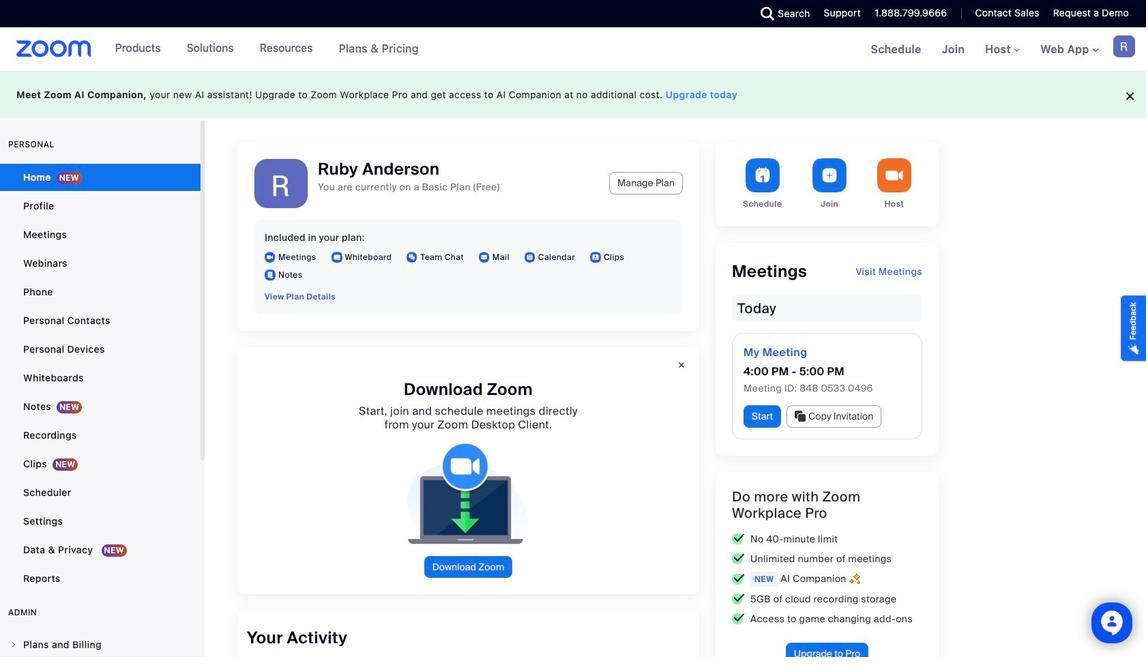 Task type: locate. For each thing, give the bounding box(es) containing it.
banner
[[0, 27, 1147, 72]]

check box image
[[732, 534, 745, 545], [732, 574, 745, 585], [732, 614, 745, 625]]

0 vertical spatial check box image
[[732, 534, 745, 545]]

download zoom image
[[397, 443, 540, 545]]

product information navigation
[[105, 27, 429, 71]]

2 check box image from the top
[[732, 574, 745, 585]]

1 check box image from the top
[[732, 534, 745, 545]]

2 check box image from the top
[[732, 594, 745, 605]]

1 check box image from the top
[[732, 554, 745, 565]]

meetings navigation
[[861, 27, 1147, 72]]

check box image
[[732, 554, 745, 565], [732, 594, 745, 605]]

footer
[[0, 71, 1147, 118]]

1 vertical spatial check box image
[[732, 594, 745, 605]]

profile.zoom_mail image
[[479, 252, 490, 263]]

menu item
[[0, 632, 201, 657]]

1 vertical spatial check box image
[[732, 574, 745, 585]]

profile.zoom_clips image
[[590, 252, 601, 263]]

0 vertical spatial check box image
[[732, 554, 745, 565]]

profile.zoom_notes image
[[265, 270, 276, 280]]

right image
[[10, 641, 18, 649]]

2 vertical spatial check box image
[[732, 614, 745, 625]]



Task type: vqa. For each thing, say whether or not it's contained in the screenshot.
Download Zoom IMAGE
yes



Task type: describe. For each thing, give the bounding box(es) containing it.
zoom logo image
[[16, 40, 91, 57]]

profile picture image
[[1114, 35, 1136, 57]]

host image
[[878, 158, 912, 192]]

join image
[[813, 158, 847, 192]]

profile.zoom_calendar image
[[525, 252, 536, 263]]

schedule image
[[746, 158, 780, 192]]

avatar image
[[255, 159, 308, 212]]

3 check box image from the top
[[732, 614, 745, 625]]

advanced feature image
[[850, 573, 860, 585]]

profile.zoom_whiteboard image
[[331, 252, 342, 263]]

personal menu menu
[[0, 164, 201, 594]]

profile.zoom_team_chat image
[[407, 252, 418, 263]]

profile.zoom_meetings image
[[265, 252, 276, 263]]



